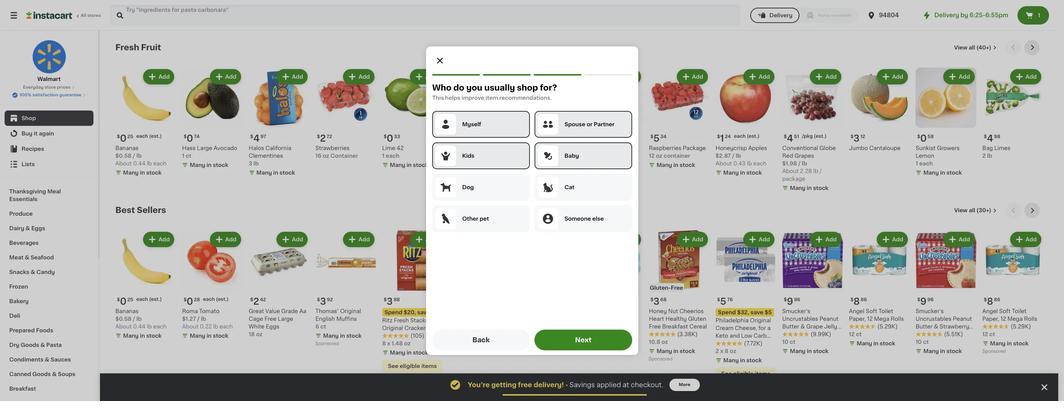 Task type: vqa. For each thing, say whether or not it's contained in the screenshot.


Task type: locate. For each thing, give the bounding box(es) containing it.
large down 74
[[197, 146, 212, 151]]

4 inside $4.51 per package (estimated) element
[[787, 134, 793, 143]]

save
[[417, 310, 430, 316], [751, 310, 764, 316]]

2 horizontal spatial sponsored badge image
[[983, 350, 1006, 355]]

goods for canned
[[32, 372, 51, 378]]

next
[[575, 338, 592, 344]]

0 horizontal spatial toilet
[[879, 309, 893, 315]]

view for 4
[[954, 45, 968, 50]]

items for 5
[[755, 372, 771, 377]]

0 vertical spatial 92
[[594, 135, 600, 139]]

2 bananas from the top
[[115, 309, 139, 315]]

$1.24 each (estimated) element
[[716, 131, 776, 145]]

breakfast down canned
[[9, 387, 36, 392]]

0 horizontal spatial original
[[340, 309, 361, 315]]

premium california lemons 2 lb bag
[[582, 146, 634, 167]]

(est.) for $4.51 per package (estimated) element
[[814, 134, 827, 139]]

product group containing 16 oz
[[516, 231, 576, 342]]

1 uncrustables from the left
[[783, 317, 818, 322]]

original up for
[[750, 318, 771, 324]]

(7.72k)
[[744, 342, 763, 347]]

2 seedless from the left
[[534, 146, 558, 151]]

see eligible items down 1.48
[[388, 364, 437, 370]]

1 horizontal spatial toilet
[[1012, 309, 1027, 315]]

delivery for delivery by 6:25-6:55pm
[[935, 12, 959, 18]]

see down 2 x 8 oz
[[722, 372, 732, 377]]

see eligible items down 2 x 8 oz
[[722, 372, 771, 377]]

save for 5
[[751, 310, 764, 316]]

items down (105)
[[421, 364, 437, 370]]

view all (30+)
[[954, 208, 992, 214]]

package inside conventional globe red grapes $1.98 / lb about 2.28 lb / package
[[783, 177, 806, 182]]

16 right (7.53k) on the left bottom of page
[[516, 325, 522, 330]]

0 horizontal spatial angel soft toilet paper, 12 mega rolls
[[849, 309, 904, 322]]

free
[[518, 383, 532, 389]]

buy it again link
[[5, 126, 93, 142]]

& right meat
[[25, 255, 29, 261]]

$ 3 68
[[651, 298, 667, 307]]

2 smucker's from the left
[[916, 309, 944, 315]]

0.22
[[200, 325, 212, 330]]

0 horizontal spatial $ 3 92
[[317, 298, 333, 307]]

96 up smucker's uncrustables peanut butter & strawberry jam sandwich
[[928, 298, 934, 303]]

(est.) for $0.28 each (estimated) element
[[216, 298, 229, 302]]

package
[[449, 177, 472, 182], [783, 177, 806, 182], [516, 177, 539, 182]]

0 vertical spatial eligible
[[400, 364, 420, 370]]

(est.) for $5.23 per package (estimated) element
[[481, 134, 494, 139]]

x for 3
[[387, 342, 390, 347]]

1 $1.98 from the left
[[783, 161, 797, 167]]

/pkg inside $4.81 per package (estimated) element
[[536, 134, 546, 139]]

gluten-
[[650, 286, 671, 291]]

uncrustables for grape
[[783, 317, 818, 322]]

oz inside button
[[613, 325, 620, 330]]

$ inside $ 1 24
[[717, 135, 720, 139]]

1 10 from the left
[[783, 340, 789, 345]]

96 for smucker's uncrustables peanut butter & strawberry jam sandwich
[[928, 298, 934, 303]]

view for 8
[[954, 208, 968, 214]]

peanut up strawberry
[[953, 317, 972, 322]]

$1.98 down green
[[516, 161, 530, 167]]

fl
[[608, 325, 612, 330]]

california right premium
[[608, 146, 634, 151]]

see for 3
[[388, 364, 399, 370]]

2 vertical spatial sponsored badge image
[[649, 358, 672, 362]]

1 vertical spatial $ 0 25
[[117, 298, 133, 307]]

10 down "smucker's uncrustables peanut butter & grape jelly sandwich"
[[783, 340, 789, 345]]

$2.87
[[716, 154, 731, 159]]

canned goods & soups
[[9, 372, 75, 378]]

0 horizontal spatial see eligible items button
[[382, 360, 443, 373]]

seedless
[[483, 146, 508, 151], [534, 146, 558, 151]]

/pkg right 51 at the top right of the page
[[802, 134, 813, 139]]

1 $ 0 25 from the top
[[117, 134, 133, 143]]

& inside "smucker's uncrustables peanut butter & grape jelly sandwich"
[[801, 325, 805, 330]]

0 vertical spatial bananas $0.58 / lb about 0.44 lb each
[[115, 146, 167, 167]]

2 /pkg from the left
[[802, 134, 813, 139]]

sandwich inside "smucker's uncrustables peanut butter & grape jelly sandwich"
[[783, 332, 809, 338]]

1 button
[[1018, 6, 1049, 25]]

deli
[[9, 314, 20, 319]]

(est.) for $1.24 each (estimated) element
[[747, 134, 760, 139]]

1 vertical spatial bananas
[[115, 309, 139, 315]]

2 all from the top
[[969, 208, 975, 214]]

4 left 51 at the top right of the page
[[787, 134, 793, 143]]

goods inside canned goods & soups link
[[32, 372, 51, 378]]

2 down lemons
[[582, 161, 586, 167]]

1 grapes from the left
[[461, 154, 481, 159]]

red down sun
[[449, 154, 460, 159]]

12 inside $ 3 12
[[861, 135, 866, 139]]

0 horizontal spatial 12 ct
[[849, 332, 862, 338]]

12 ct right (9.99k)
[[849, 332, 862, 338]]

1 rolls from the left
[[891, 317, 904, 322]]

1 horizontal spatial 5
[[654, 134, 660, 143]]

1 horizontal spatial uncrustables
[[916, 317, 952, 322]]

10
[[783, 340, 789, 345], [916, 340, 922, 345]]

1 horizontal spatial see eligible items button
[[716, 368, 776, 381]]

1 horizontal spatial 42
[[397, 146, 404, 151]]

package down "2.28"
[[783, 177, 806, 182]]

original up muffins
[[340, 309, 361, 315]]

0 vertical spatial all
[[969, 45, 975, 50]]

sauces
[[51, 358, 71, 363]]

item
[[486, 95, 498, 101]]

frozen link
[[5, 280, 93, 295]]

original inside thomas' original english muffins 6 ct
[[340, 309, 361, 315]]

many inside the 12 ct many in stock
[[457, 342, 472, 347]]

1 horizontal spatial 12 ct
[[983, 332, 995, 338]]

0 horizontal spatial eggs
[[31, 226, 45, 232]]

1 horizontal spatial $ 8 86
[[984, 298, 1001, 307]]

thomas'
[[316, 309, 339, 315]]

/pkg (est.) inside $4.81 per package (estimated) element
[[536, 134, 560, 139]]

(est.) right 81
[[547, 134, 560, 139]]

2 rolls from the left
[[1024, 317, 1038, 322]]

$5 right $20,
[[431, 310, 439, 316]]

9 up "smucker's uncrustables peanut butter & grape jelly sandwich"
[[787, 298, 793, 307]]

2 0.44 from the top
[[133, 325, 146, 330]]

0 horizontal spatial paper,
[[849, 317, 866, 322]]

3 for spend $20, save $5
[[387, 298, 393, 307]]

sandwich down grape
[[783, 332, 809, 338]]

0 vertical spatial x
[[591, 325, 594, 330]]

4 inside $4.81 per package (estimated) element
[[520, 134, 527, 143]]

each (est.) for $0.25 each (estimated) element corresponding to 4
[[136, 134, 162, 139]]

package inside green seedless grapes bag $1.98 / lb about 2.43 lb / package many in stock
[[516, 177, 539, 182]]

(est.) up globe
[[814, 134, 827, 139]]

1 spend from the left
[[385, 310, 402, 316]]

grade
[[281, 309, 298, 315]]

butter for smucker's uncrustables peanut butter & grape jelly sandwich
[[783, 325, 799, 330]]

0 horizontal spatial california
[[266, 146, 291, 151]]

2 25 from the top
[[127, 298, 133, 303]]

stock
[[213, 163, 228, 168], [680, 163, 695, 168], [413, 163, 429, 168], [146, 171, 162, 176], [947, 171, 962, 176], [280, 171, 295, 176], [747, 171, 762, 176], [480, 186, 495, 191], [813, 186, 829, 191], [546, 186, 562, 191], [146, 334, 162, 339], [213, 334, 228, 339], [346, 334, 362, 339], [546, 334, 562, 339], [480, 342, 495, 347], [880, 342, 896, 347], [1013, 342, 1029, 347], [680, 349, 695, 355], [813, 349, 829, 355], [947, 349, 962, 355], [413, 351, 429, 356], [747, 358, 762, 364]]

see eligible items button down 2 x 8 oz
[[716, 368, 776, 381]]

growers
[[937, 146, 960, 151]]

3 package from the left
[[516, 177, 539, 182]]

1 bananas $0.58 / lb about 0.44 lb each from the top
[[115, 146, 167, 167]]

1 horizontal spatial soft
[[1000, 309, 1011, 315]]

$ 5 76
[[717, 298, 733, 307]]

see for 5
[[722, 372, 732, 377]]

package
[[683, 146, 706, 151]]

$1.98 down conventional at the top right
[[783, 161, 797, 167]]

fresh left the fruit
[[115, 43, 139, 52]]

5 left 23
[[454, 134, 460, 143]]

1 horizontal spatial red
[[783, 154, 793, 159]]

1 save from the left
[[417, 310, 430, 316]]

fresh down $20,
[[394, 318, 409, 324]]

1 horizontal spatial large
[[278, 317, 293, 322]]

smucker's inside "smucker's uncrustables peanut butter & grape jelly sandwich"
[[783, 309, 811, 315]]

0 vertical spatial breakfast
[[662, 325, 688, 330]]

1 horizontal spatial see eligible items
[[722, 372, 771, 377]]

0 horizontal spatial angel
[[849, 309, 865, 315]]

angel soft toilet paper, 12 mega rolls
[[849, 309, 904, 322], [983, 309, 1038, 322]]

goods inside "dry goods & pasta" link
[[21, 343, 39, 349]]

grape
[[807, 325, 823, 330]]

package for $ 4 81
[[516, 177, 539, 182]]

0 horizontal spatial grapes
[[461, 154, 481, 159]]

1 0.44 from the top
[[133, 161, 146, 167]]

$ 9 96 up "smucker's uncrustables peanut butter & grape jelly sandwich"
[[784, 298, 800, 307]]

$4.51 per package (estimated) element
[[783, 131, 843, 145]]

/pkg
[[469, 134, 480, 139], [802, 134, 813, 139], [536, 134, 546, 139]]

x inside button
[[591, 325, 594, 330]]

2 $0.58 from the top
[[115, 317, 132, 322]]

(est.) inside $5.23 per package (estimated) element
[[481, 134, 494, 139]]

1 $0.58 from the top
[[115, 154, 132, 159]]

lb inside "bag limes 2 lb"
[[987, 154, 993, 159]]

california up clementines
[[266, 146, 291, 151]]

everyday
[[23, 85, 44, 90]]

88
[[394, 298, 400, 303]]

•
[[566, 383, 568, 389]]

large down the grade
[[278, 317, 293, 322]]

2 (5.29k) from the left
[[1011, 325, 1031, 330]]

9 for smucker's uncrustables peanut butter & strawberry jam sandwich
[[920, 298, 927, 307]]

0 vertical spatial item carousel region
[[115, 40, 1043, 197]]

uncrustables up grape
[[783, 317, 818, 322]]

back
[[472, 338, 490, 344]]

sun
[[449, 146, 459, 151]]

2 mega from the left
[[1008, 317, 1023, 322]]

fruit
[[141, 43, 161, 52]]

walmart
[[37, 77, 61, 82]]

4 for $ 4 81
[[520, 134, 527, 143]]

snacks & candy link
[[5, 265, 93, 280]]

1 smucker's from the left
[[783, 309, 811, 315]]

package down 2.43
[[516, 177, 539, 182]]

2 $0.25 each (estimated) element from the top
[[115, 295, 176, 308]]

grapes down harvest
[[461, 154, 481, 159]]

eggs inside 'great value grade aa cage free large white eggs 18 oz'
[[266, 325, 279, 330]]

dry goods & pasta
[[9, 343, 62, 349]]

2 $ 9 96 from the left
[[917, 298, 934, 307]]

4 left 98
[[987, 134, 994, 143]]

1 vertical spatial eligible
[[733, 372, 754, 377]]

(est.) inside $4.81 per package (estimated) element
[[547, 134, 560, 139]]

$ 3 12
[[851, 134, 866, 143]]

2 horizontal spatial /pkg (est.)
[[802, 134, 827, 139]]

$ 9 96 up smucker's uncrustables peanut butter & strawberry jam sandwich
[[917, 298, 934, 307]]

/pkg (est.) down myself
[[469, 134, 494, 139]]

/ inside roma tomato $1.27 / lb about 0.22 lb each
[[197, 317, 200, 322]]

3 left 88
[[387, 298, 393, 307]]

74
[[194, 135, 200, 139]]

1 horizontal spatial breakfast
[[662, 325, 688, 330]]

/pkg inside $5.23 per package (estimated) element
[[469, 134, 480, 139]]

smucker's up grape
[[783, 309, 811, 315]]

3 4 from the left
[[520, 134, 527, 143]]

$ inside $ 2 72
[[317, 135, 320, 139]]

large
[[197, 146, 212, 151], [278, 317, 293, 322]]

meal
[[47, 189, 61, 195]]

each inside $1.24 each (estimated) element
[[734, 134, 746, 139]]

items for 3
[[421, 364, 437, 370]]

(est.) left "$ 0 28"
[[149, 298, 162, 302]]

$ inside $ 3 88
[[384, 298, 387, 303]]

all inside "popup button"
[[969, 208, 975, 214]]

3 up 'jumbo'
[[854, 134, 860, 143]]

see eligible items button down 1.48
[[382, 360, 443, 373]]

2 view from the top
[[954, 208, 968, 214]]

oz inside strawberries 16 oz container
[[323, 154, 329, 159]]

0 vertical spatial 16
[[316, 154, 321, 159]]

1 horizontal spatial 96
[[928, 298, 934, 303]]

1 sandwich from the left
[[783, 332, 809, 338]]

1 horizontal spatial free
[[649, 325, 661, 330]]

2 uncrustables from the left
[[916, 317, 952, 322]]

1 25 from the top
[[127, 135, 133, 139]]

1 vertical spatial eggs
[[266, 325, 279, 330]]

100%
[[20, 93, 31, 97]]

roma
[[182, 309, 198, 315]]

roma tomato $1.27 / lb about 0.22 lb each
[[182, 309, 233, 330]]

/pkg (est.) inside $4.51 per package (estimated) element
[[802, 134, 827, 139]]

3 up thomas' at the left bottom
[[320, 298, 326, 307]]

0 vertical spatial 42
[[397, 146, 404, 151]]

1 9 from the left
[[787, 298, 793, 307]]

low
[[741, 334, 752, 339]]

product group containing ★★★★★
[[449, 231, 510, 350]]

2 $ 0 25 from the top
[[117, 298, 133, 307]]

1 red from the left
[[449, 154, 460, 159]]

raspberries package 12 oz container
[[649, 146, 706, 159]]

1 seedless from the left
[[483, 146, 508, 151]]

bananas $0.58 / lb about 0.44 lb each
[[115, 146, 167, 167], [115, 309, 167, 330]]

butter up jam
[[916, 325, 933, 330]]

add
[[159, 74, 170, 80], [225, 74, 237, 80], [292, 74, 303, 80], [359, 74, 370, 80], [425, 74, 437, 80], [492, 74, 503, 80], [559, 74, 570, 80], [626, 74, 637, 80], [692, 74, 703, 80], [759, 74, 770, 80], [826, 74, 837, 80], [892, 74, 904, 80], [959, 74, 970, 80], [1026, 74, 1037, 80], [159, 238, 170, 243], [225, 238, 237, 243], [292, 238, 303, 243], [359, 238, 370, 243], [425, 238, 437, 243], [626, 238, 637, 243], [692, 238, 703, 243], [759, 238, 770, 243], [826, 238, 837, 243], [892, 238, 904, 243], [959, 238, 970, 243], [1026, 238, 1037, 243]]

3 /pkg (est.) from the left
[[536, 134, 560, 139]]

2 9 from the left
[[920, 298, 927, 307]]

1 vertical spatial item carousel region
[[115, 203, 1043, 393]]

0 vertical spatial bananas
[[115, 146, 139, 151]]

peanut for strawberry
[[953, 317, 972, 322]]

9 up smucker's uncrustables peanut butter & strawberry jam sandwich
[[920, 298, 927, 307]]

2 save from the left
[[751, 310, 764, 316]]

2 red from the left
[[783, 154, 793, 159]]

goods
[[21, 343, 39, 349], [32, 372, 51, 378]]

eggs up the beverages link
[[31, 226, 45, 232]]

next button
[[534, 330, 632, 351]]

1 $0.25 each (estimated) element from the top
[[115, 131, 176, 145]]

0 vertical spatial bag
[[983, 146, 993, 151]]

x right the 40
[[591, 325, 594, 330]]

butter right the a
[[783, 325, 799, 330]]

92 up premium
[[594, 135, 600, 139]]

$0.25 each (estimated) element for 4
[[115, 131, 176, 145]]

0 vertical spatial $ 0 25
[[117, 134, 133, 143]]

main content
[[100, 31, 1059, 402]]

bananas for 2
[[115, 309, 139, 315]]

2 butter from the left
[[916, 325, 933, 330]]

recipes link
[[5, 142, 93, 157]]

42 right lime
[[397, 146, 404, 151]]

0 horizontal spatial 92
[[327, 298, 333, 303]]

strawberries
[[316, 146, 350, 151]]

$ inside $ 4 97
[[250, 135, 253, 139]]

1 vertical spatial see
[[722, 372, 732, 377]]

you
[[466, 84, 482, 92]]

delivery inside button
[[770, 13, 793, 18]]

see eligible items button for 3
[[382, 360, 443, 373]]

2 down $ 4 98
[[983, 154, 986, 159]]

honeycrisp
[[716, 146, 747, 151]]

all inside popup button
[[969, 45, 975, 50]]

spend up philadelphia
[[718, 310, 736, 316]]

1 horizontal spatial 86
[[994, 298, 1001, 303]]

0 horizontal spatial spend
[[385, 310, 402, 316]]

california
[[608, 146, 634, 151], [266, 146, 291, 151]]

1 horizontal spatial $ 9 96
[[917, 298, 934, 307]]

2 california from the left
[[266, 146, 291, 151]]

0 horizontal spatial bag
[[537, 154, 547, 159]]

42 inside the $ 2 42
[[260, 298, 266, 303]]

1 package from the left
[[449, 177, 472, 182]]

ritz fresh stacks original crackers
[[382, 318, 429, 332]]

1 vertical spatial $ 3 92
[[317, 298, 333, 307]]

peanut inside "smucker's uncrustables peanut butter & grape jelly sandwich"
[[820, 317, 839, 322]]

(5.29k)
[[878, 325, 898, 330], [1011, 325, 1031, 330]]

sandwich down strawberry
[[929, 332, 955, 338]]

dog
[[462, 185, 474, 190]]

2 horizontal spatial x
[[720, 349, 724, 355]]

bananas $0.58 / lb about 0.44 lb each for 2
[[115, 309, 167, 330]]

beverages
[[9, 241, 39, 246]]

0 horizontal spatial 10
[[783, 340, 789, 345]]

1 10 ct from the left
[[783, 340, 796, 345]]

breakfast down healthy
[[662, 325, 688, 330]]

1 vertical spatial 0.44
[[133, 325, 146, 330]]

2 $1.98 from the left
[[516, 161, 530, 167]]

stock inside green seedless grapes bag $1.98 / lb about 2.43 lb / package many in stock
[[546, 186, 562, 191]]

(est.) left the $ 0 74
[[149, 134, 162, 139]]

0 horizontal spatial seedless
[[483, 146, 508, 151]]

0 horizontal spatial 42
[[260, 298, 266, 303]]

(est.) for $4.81 per package (estimated) element
[[547, 134, 560, 139]]

butter inside "smucker's uncrustables peanut butter & grape jelly sandwich"
[[783, 325, 799, 330]]

/pkg right 23
[[469, 134, 480, 139]]

2 10 ct from the left
[[916, 340, 929, 345]]

42 inside lime 42 1 each
[[397, 146, 404, 151]]

1 vertical spatial fresh
[[394, 318, 409, 324]]

oz inside 16 oz many in stock
[[523, 325, 529, 330]]

jelly
[[825, 325, 837, 330]]

all for 4
[[969, 45, 975, 50]]

1 86 from the left
[[861, 298, 867, 303]]

96 up "smucker's uncrustables peanut butter & grape jelly sandwich"
[[794, 298, 800, 303]]

None search field
[[110, 5, 740, 26]]

0 horizontal spatial eligible
[[400, 364, 420, 370]]

0 horizontal spatial mega
[[874, 317, 890, 322]]

view inside popup button
[[954, 45, 968, 50]]

2 grapes from the left
[[795, 154, 814, 159]]

1 all from the top
[[969, 45, 975, 50]]

red down conventional at the top right
[[783, 154, 793, 159]]

grapes down green
[[516, 154, 535, 159]]

4 left 81
[[520, 134, 527, 143]]

0 vertical spatial see
[[388, 364, 399, 370]]

4 for $ 4 98
[[987, 134, 994, 143]]

0 horizontal spatial see
[[388, 364, 399, 370]]

1 horizontal spatial butter
[[916, 325, 933, 330]]

bananas $0.58 / lb about 0.44 lb each for 4
[[115, 146, 167, 167]]

10 ct down jam
[[916, 340, 929, 345]]

seedless down $4.81 per package (estimated) element
[[534, 146, 558, 151]]

1 /pkg from the left
[[469, 134, 480, 139]]

1 horizontal spatial rolls
[[1024, 317, 1038, 322]]

0 horizontal spatial soft
[[866, 309, 877, 315]]

2 10 from the left
[[916, 340, 922, 345]]

2 bananas $0.58 / lb about 0.44 lb each from the top
[[115, 309, 167, 330]]

2 inside "bag limes 2 lb"
[[983, 154, 986, 159]]

butter inside smucker's uncrustables peanut butter & strawberry jam sandwich
[[916, 325, 933, 330]]

$ 9 96 for smucker's uncrustables peanut butter & grape jelly sandwich
[[784, 298, 800, 307]]

2 96 from the left
[[928, 298, 934, 303]]

great value grade aa cage free large white eggs 18 oz
[[249, 309, 306, 338]]

0 horizontal spatial peanut
[[820, 317, 839, 322]]

conventional
[[783, 146, 818, 151]]

(est.) down myself
[[481, 134, 494, 139]]

0 vertical spatial free
[[671, 286, 683, 291]]

1 bananas from the top
[[115, 146, 139, 151]]

(est.) up apples
[[747, 134, 760, 139]]

shop
[[22, 116, 36, 121]]

spend for 3
[[385, 310, 402, 316]]

1 peanut from the left
[[820, 317, 839, 322]]

1 horizontal spatial $5
[[765, 310, 772, 316]]

bag down $ 4 98
[[983, 146, 993, 151]]

grapes inside sun harvest seedless red grapes $2.18 / lb about 2.4 lb / package
[[461, 154, 481, 159]]

each (est.) for $0.28 each (estimated) element
[[203, 298, 229, 302]]

0 horizontal spatial $5
[[431, 310, 439, 316]]

1 $5 from the left
[[431, 310, 439, 316]]

3 down halos
[[249, 161, 252, 167]]

all left (40+)
[[969, 45, 975, 50]]

free up the nut
[[671, 286, 683, 291]]

1 vertical spatial 16
[[516, 325, 522, 330]]

original for muffins
[[340, 309, 361, 315]]

items down (7.72k)
[[755, 372, 771, 377]]

0 vertical spatial see eligible items
[[388, 364, 437, 370]]

bag up 2.43
[[537, 154, 547, 159]]

$0.58
[[115, 154, 132, 159], [115, 317, 132, 322]]

$ inside the $ 0 74
[[184, 135, 187, 139]]

1 horizontal spatial 10
[[916, 340, 922, 345]]

2 horizontal spatial package
[[783, 177, 806, 182]]

california for halos california clementines 3 lb
[[266, 146, 291, 151]]

spouse or partner
[[564, 122, 614, 127]]

/pkg inside $4.51 per package (estimated) element
[[802, 134, 813, 139]]

uncrustables up jam
[[916, 317, 952, 322]]

1 /pkg (est.) from the left
[[469, 134, 494, 139]]

10 for smucker's uncrustables peanut butter & grape jelly sandwich
[[783, 340, 789, 345]]

$5.23 per package (estimated) element
[[449, 131, 510, 145]]

free inside honey nut cheerios heart healthy gluten free breakfast cereal
[[649, 325, 661, 330]]

spend up ritz
[[385, 310, 402, 316]]

instacart logo image
[[26, 11, 72, 20]]

3 /pkg from the left
[[536, 134, 546, 139]]

seedless down $5.23 per package (estimated) element
[[483, 146, 508, 151]]

goods down condiments & sauces
[[32, 372, 51, 378]]

/pkg right 81
[[536, 134, 546, 139]]

in inside the 12 ct many in stock
[[473, 342, 478, 347]]

1 horizontal spatial angel
[[983, 309, 998, 315]]

1 4 from the left
[[787, 134, 793, 143]]

buy it again
[[22, 131, 54, 137]]

prepared
[[9, 328, 35, 334]]

/pkg (est.) for $ 4 81
[[536, 134, 560, 139]]

1 vertical spatial original
[[750, 318, 771, 324]]

1 view from the top
[[954, 45, 968, 50]]

2 package from the left
[[783, 177, 806, 182]]

2 sandwich from the left
[[929, 332, 955, 338]]

lb
[[136, 154, 142, 159], [736, 154, 741, 159], [987, 154, 993, 159], [147, 161, 152, 167], [468, 161, 473, 167], [587, 161, 592, 167], [802, 161, 807, 167], [254, 161, 259, 167], [535, 161, 540, 167], [747, 161, 752, 167], [477, 169, 482, 174], [814, 169, 819, 174], [547, 169, 552, 174], [136, 317, 142, 322], [201, 317, 206, 322], [147, 325, 152, 330], [213, 325, 218, 330]]

1 horizontal spatial california
[[608, 146, 634, 151]]

& left strawberry
[[934, 325, 939, 330]]

premium
[[582, 146, 607, 151]]

eggs down "value"
[[266, 325, 279, 330]]

each (est.) inside $0.28 each (estimated) element
[[203, 298, 229, 302]]

ct inside the 12 ct many in stock
[[456, 332, 462, 338]]

0 horizontal spatial x
[[387, 342, 390, 347]]

/pkg (est.) for $ 4 51
[[802, 134, 827, 139]]

all
[[969, 45, 975, 50], [969, 208, 975, 214]]

1 horizontal spatial 9
[[920, 298, 927, 307]]

1 horizontal spatial delivery
[[935, 12, 959, 18]]

24
[[725, 135, 731, 139]]

shop link
[[5, 111, 93, 126]]

view left (30+)
[[954, 208, 968, 214]]

1 vertical spatial $0.25 each (estimated) element
[[115, 295, 176, 308]]

see down 8 x 1.48 oz
[[388, 364, 399, 370]]

10.8
[[649, 340, 660, 345]]

eggs inside dairy & eggs link
[[31, 226, 45, 232]]

1 vertical spatial free
[[265, 317, 277, 322]]

sponsored badge image
[[316, 342, 339, 347], [983, 350, 1006, 355], [649, 358, 672, 362]]

1 california from the left
[[608, 146, 634, 151]]

2 peanut from the left
[[953, 317, 972, 322]]

$ inside the $ 2 42
[[250, 298, 253, 303]]

97
[[261, 135, 266, 139]]

california inside halos california clementines 3 lb
[[266, 146, 291, 151]]

container
[[664, 154, 690, 159]]

0.44 for 4
[[133, 161, 146, 167]]

$1.98 inside green seedless grapes bag $1.98 / lb about 2.43 lb / package many in stock
[[516, 161, 530, 167]]

see eligible items for 3
[[388, 364, 437, 370]]

1 horizontal spatial see
[[722, 372, 732, 377]]

see eligible items button for 5
[[716, 368, 776, 381]]

1 soft from the left
[[866, 309, 877, 315]]

all for 8
[[969, 208, 975, 214]]

$0.25 each (estimated) element
[[115, 131, 176, 145], [115, 295, 176, 308]]

toilet
[[879, 309, 893, 315], [1012, 309, 1027, 315]]

pasta
[[46, 343, 62, 349]]

hass
[[182, 146, 196, 151]]

4 4 from the left
[[987, 134, 994, 143]]

0 horizontal spatial see eligible items
[[388, 364, 437, 370]]

bakery
[[9, 299, 29, 305]]

grapes inside green seedless grapes bag $1.98 / lb about 2.43 lb / package many in stock
[[516, 154, 535, 159]]

$4.81 per package (estimated) element
[[516, 131, 576, 145]]

4 for $ 4 97
[[253, 134, 260, 143]]

lb inside halos california clementines 3 lb
[[254, 161, 259, 167]]

3 for thomas' original english muffins
[[320, 298, 326, 307]]

original down ritz
[[382, 326, 403, 332]]

9 for smucker's uncrustables peanut butter & grape jelly sandwich
[[787, 298, 793, 307]]

rolls
[[891, 317, 904, 322], [1024, 317, 1038, 322]]

butter
[[783, 325, 799, 330], [916, 325, 933, 330]]

(est.) inside $4.51 per package (estimated) element
[[814, 134, 827, 139]]

1 horizontal spatial (5.29k)
[[1011, 325, 1031, 330]]

42
[[397, 146, 404, 151], [260, 298, 266, 303]]

sponsored badge image for $ 3 68
[[649, 358, 672, 362]]

1 horizontal spatial /pkg
[[536, 134, 546, 139]]

3 for honey nut cheerios heart healthy gluten free breakfast cereal
[[654, 298, 660, 307]]

(est.) for $0.25 each (estimated) element corresponding to 4
[[149, 134, 162, 139]]

grapes down conventional at the top right
[[795, 154, 814, 159]]

1 $ 9 96 from the left
[[784, 298, 800, 307]]

eligible down 2 x 8 oz
[[733, 372, 754, 377]]

$1.98 inside conventional globe red grapes $1.98 / lb about 2.28 lb / package
[[783, 161, 797, 167]]

1 horizontal spatial 92
[[594, 135, 600, 139]]

1 horizontal spatial $1.98
[[783, 161, 797, 167]]

5 left the 34
[[654, 134, 660, 143]]

1 angel soft toilet paper, 12 mega rolls from the left
[[849, 309, 904, 322]]

smucker's inside smucker's uncrustables peanut butter & strawberry jam sandwich
[[916, 309, 944, 315]]

0 vertical spatial view
[[954, 45, 968, 50]]

eligible for 3
[[400, 364, 420, 370]]

(est.) up the tomato
[[216, 298, 229, 302]]

2 4 from the left
[[253, 134, 260, 143]]

34
[[661, 135, 667, 139]]

spend for 5
[[718, 310, 736, 316]]

$0.58 for 2
[[115, 317, 132, 322]]

2 /pkg (est.) from the left
[[802, 134, 827, 139]]

sandwich inside smucker's uncrustables peanut butter & strawberry jam sandwich
[[929, 332, 955, 338]]

5 left 76
[[720, 298, 726, 307]]

0 vertical spatial goods
[[21, 343, 39, 349]]

item carousel region
[[115, 40, 1043, 197], [115, 203, 1043, 393]]

2 vertical spatial x
[[720, 349, 724, 355]]

2 horizontal spatial free
[[671, 286, 683, 291]]

1.48
[[392, 342, 403, 347]]

save right $32,
[[751, 310, 764, 316]]

1 butter from the left
[[783, 325, 799, 330]]

eligible for 5
[[733, 372, 754, 377]]

0 vertical spatial $0.25 each (estimated) element
[[115, 131, 176, 145]]

smucker's for smucker's uncrustables peanut butter & strawberry jam sandwich
[[916, 309, 944, 315]]

$ inside $ 0 58
[[917, 135, 920, 139]]

meat & seafood
[[9, 255, 54, 261]]

/pkg (est.) inside $5.23 per package (estimated) element
[[469, 134, 494, 139]]

1 horizontal spatial mega
[[1008, 317, 1023, 322]]

0 horizontal spatial 9
[[787, 298, 793, 307]]

0 horizontal spatial large
[[197, 146, 212, 151]]

10 down jam
[[916, 340, 922, 345]]

2 $5 from the left
[[765, 310, 772, 316]]

grapes
[[461, 154, 481, 159], [795, 154, 814, 159], [516, 154, 535, 159]]

2 $ 8 86 from the left
[[984, 298, 1001, 307]]

product group
[[115, 68, 176, 179], [182, 68, 243, 171], [249, 68, 309, 179], [316, 68, 376, 160], [382, 68, 443, 171], [449, 68, 510, 194], [516, 68, 576, 194], [582, 68, 643, 168], [649, 68, 710, 171], [716, 68, 776, 179], [783, 68, 843, 194], [849, 68, 910, 152], [916, 68, 976, 179], [983, 68, 1043, 160], [115, 231, 176, 342], [182, 231, 243, 342], [249, 231, 309, 339], [316, 231, 376, 349], [382, 231, 443, 382], [449, 231, 510, 350], [516, 231, 576, 342], [582, 231, 643, 331], [649, 231, 710, 364], [716, 231, 776, 390], [783, 231, 843, 357], [849, 231, 910, 350], [916, 231, 976, 357], [983, 231, 1043, 357]]

2 horizontal spatial grapes
[[795, 154, 814, 159]]

$20,
[[404, 310, 416, 316]]

many inside green seedless grapes bag $1.98 / lb about 2.43 lb / package many in stock
[[523, 186, 539, 191]]

honey
[[649, 309, 667, 315]]

1 96 from the left
[[794, 298, 800, 303]]

uncrustables inside smucker's uncrustables peanut butter & strawberry jam sandwich
[[916, 317, 952, 322]]

2 horizontal spatial 5
[[720, 298, 726, 307]]

breakfast
[[662, 325, 688, 330], [9, 387, 36, 392]]

view left (40+)
[[954, 45, 968, 50]]

free down "value"
[[265, 317, 277, 322]]

$ 3 92 up premium
[[584, 134, 600, 143]]

0 horizontal spatial $ 9 96
[[784, 298, 800, 307]]

25 for 4
[[127, 135, 133, 139]]

thanksgiving
[[9, 189, 46, 195]]

3 grapes from the left
[[516, 154, 535, 159]]

1 horizontal spatial peanut
[[953, 317, 972, 322]]

81
[[527, 135, 533, 139]]

1 vertical spatial items
[[755, 372, 771, 377]]

(est.) inside $1.24 each (estimated) element
[[747, 134, 760, 139]]

2 spend from the left
[[718, 310, 736, 316]]

(9.99k)
[[811, 332, 831, 338]]

goods down "prepared foods"
[[21, 343, 39, 349]]



Task type: describe. For each thing, give the bounding box(es) containing it.
$ inside "$ 0 28"
[[184, 298, 187, 303]]

breakfast inside breakfast link
[[9, 387, 36, 392]]

myself
[[462, 122, 481, 127]]

california for premium california lemons 2 lb bag
[[608, 146, 634, 151]]

72
[[327, 135, 332, 139]]

$1.27
[[182, 317, 196, 322]]

free inside 'great value grade aa cage free large white eggs 18 oz'
[[265, 317, 277, 322]]

tomato
[[199, 309, 220, 315]]

avocado
[[214, 146, 237, 151]]

4 for $ 4 51
[[787, 134, 793, 143]]

$ 0 58
[[917, 134, 934, 143]]

& inside smucker's uncrustables peanut butter & strawberry jam sandwich
[[934, 325, 939, 330]]

kids
[[462, 153, 474, 159]]

goods for dry
[[21, 343, 39, 349]]

$ inside $ 5 76
[[717, 298, 720, 303]]

1 inside 'product' group
[[720, 134, 724, 143]]

strawberry
[[940, 325, 970, 330]]

each (est.) for $0.25 each (estimated) element related to 2
[[136, 298, 162, 302]]

frozen
[[9, 285, 28, 290]]

$32,
[[737, 310, 749, 316]]

$ inside $ 0 33
[[384, 135, 387, 139]]

essentials
[[9, 197, 38, 202]]

/pkg for $ 5 23
[[469, 134, 480, 139]]

about inside conventional globe red grapes $1.98 / lb about 2.28 lb / package
[[783, 169, 799, 174]]

$ 0 33
[[384, 134, 400, 143]]

2.28
[[800, 169, 812, 174]]

thanksgiving meal essentials
[[9, 189, 61, 202]]

2 paper, from the left
[[983, 317, 999, 322]]

18
[[249, 332, 255, 338]]

12 inside raspberries package 12 oz container
[[649, 154, 655, 159]]

lemons
[[582, 154, 604, 159]]

3 for jumbo cantaloupe
[[854, 134, 860, 143]]

uncrustables for strawberry
[[916, 317, 952, 322]]

stock inside 16 oz many in stock
[[546, 334, 562, 339]]

$0.28 each (estimated) element
[[182, 295, 243, 308]]

about inside roma tomato $1.27 / lb about 0.22 lb each
[[182, 325, 199, 330]]

each inside roma tomato $1.27 / lb about 0.22 lb each
[[220, 325, 233, 330]]

92 for premium california lemons
[[594, 135, 600, 139]]

conventional globe red grapes $1.98 / lb about 2.28 lb / package
[[783, 146, 836, 182]]

lists
[[22, 162, 35, 167]]

(est.) for $0.25 each (estimated) element related to 2
[[149, 298, 162, 302]]

jumbo cantaloupe
[[849, 146, 901, 151]]

save for 3
[[417, 310, 430, 316]]

$0.58 for 4
[[115, 154, 132, 159]]

$ inside '$ 3 68'
[[651, 298, 654, 303]]

$ 4 98
[[984, 134, 1001, 143]]

0 vertical spatial fresh
[[115, 43, 139, 52]]

2 12 ct from the left
[[983, 332, 995, 338]]

/pkg for $ 4 51
[[802, 134, 813, 139]]

many in stock inside 'product' group
[[723, 171, 762, 176]]

$ 9 96 for smucker's uncrustables peanut butter & strawberry jam sandwich
[[917, 298, 934, 307]]

at
[[623, 383, 629, 389]]

12 inside the 12 ct many in stock
[[449, 332, 455, 338]]

cream
[[716, 326, 734, 332]]

original for cheese,
[[750, 318, 771, 324]]

bag inside "bag limes 2 lb"
[[983, 146, 993, 151]]

25 for 2
[[127, 298, 133, 303]]

improve
[[462, 95, 484, 101]]

pet
[[480, 216, 489, 222]]

about inside green seedless grapes bag $1.98 / lb about 2.43 lb / package many in stock
[[516, 169, 532, 174]]

$ inside $ 5 23
[[450, 135, 454, 139]]

original inside the ritz fresh stacks original crackers
[[382, 326, 403, 332]]

2 toilet from the left
[[1012, 309, 1027, 315]]

ct inside hass large avocado 1 ct
[[186, 154, 191, 159]]

16 inside 16 oz many in stock
[[516, 325, 522, 330]]

seafood
[[31, 255, 54, 261]]

sandwich for strawberry
[[929, 332, 955, 338]]

(105)
[[411, 334, 424, 339]]

12 ct many in stock
[[449, 332, 495, 347]]

oz inside raspberries package 12 oz container
[[656, 154, 663, 159]]

in inside 16 oz many in stock
[[540, 334, 545, 339]]

again
[[39, 131, 54, 137]]

0.44 for 2
[[133, 325, 146, 330]]

/pkg for $ 4 81
[[536, 134, 546, 139]]

meat & seafood link
[[5, 251, 93, 265]]

lifestyle
[[716, 342, 739, 347]]

about inside sun harvest seedless red grapes $2.18 / lb about 2.4 lb / package
[[449, 169, 465, 174]]

other pet
[[462, 216, 489, 222]]

recommendations.
[[499, 95, 552, 101]]

aa
[[299, 309, 306, 315]]

large inside 'great value grade aa cage free large white eggs 18 oz'
[[278, 317, 293, 322]]

1 inside hass large avocado 1 ct
[[182, 154, 184, 159]]

sun harvest seedless red grapes $2.18 / lb about 2.4 lb / package
[[449, 146, 508, 182]]

sponsored badge image for $ 3 92
[[316, 342, 339, 347]]

main content containing 0
[[100, 31, 1059, 402]]

& left candy
[[31, 270, 35, 275]]

$ inside $ 4 98
[[984, 135, 987, 139]]

guarantee
[[59, 93, 82, 97]]

foods
[[36, 328, 53, 334]]

$1.98 for $ 4 51
[[783, 161, 797, 167]]

$ inside $ 4 51
[[784, 135, 787, 139]]

butter for smucker's uncrustables peanut butter & strawberry jam sandwich
[[916, 325, 933, 330]]

harvest
[[461, 146, 482, 151]]

usually
[[484, 84, 515, 92]]

package for $ 4 51
[[783, 177, 806, 182]]

$ 2 72
[[317, 134, 332, 143]]

$ 4 51
[[784, 134, 799, 143]]

96 for smucker's uncrustables peanut butter & grape jelly sandwich
[[794, 298, 800, 303]]

green
[[516, 146, 532, 151]]

honeycrisp apples $2.87 / lb about 0.43 lb each
[[716, 146, 767, 167]]

1 inside the sunkist growers lemon 1 each
[[916, 161, 918, 167]]

1 mega from the left
[[874, 317, 890, 322]]

lists link
[[5, 157, 93, 172]]

$5 for 3
[[431, 310, 439, 316]]

walmart link
[[32, 40, 66, 83]]

peanut for grape
[[820, 317, 839, 322]]

$ 0 25 for 2
[[117, 298, 133, 307]]

healthy
[[666, 317, 687, 322]]

2 item carousel region from the top
[[115, 203, 1043, 393]]

5 for $ 5 23
[[454, 134, 460, 143]]

2.43
[[533, 169, 545, 174]]

each inside $0.28 each (estimated) element
[[203, 298, 215, 302]]

add your shopping preferences element
[[426, 46, 638, 356]]

product group containing 1
[[716, 68, 776, 179]]

condiments & sauces
[[9, 358, 71, 363]]

2 86 from the left
[[994, 298, 1001, 303]]

1 12 ct from the left
[[849, 332, 862, 338]]

& left soups at the bottom
[[52, 372, 57, 378]]

5 for $ 5 76
[[720, 298, 726, 307]]

$ inside $ 3 12
[[851, 135, 854, 139]]

2 left "72"
[[320, 134, 326, 143]]

package inside sun harvest seedless red grapes $2.18 / lb about 2.4 lb / package
[[449, 177, 472, 182]]

51
[[794, 135, 799, 139]]

$ 0 74
[[184, 134, 200, 143]]

spend $32, save $5
[[718, 310, 772, 316]]

value
[[265, 309, 280, 315]]

$1.98 for $ 4 81
[[516, 161, 530, 167]]

oz inside 'great value grade aa cage free large white eggs 18 oz'
[[256, 332, 263, 338]]

treatment tracker modal dialog
[[100, 374, 1059, 402]]

all stores
[[81, 13, 101, 18]]

1 (5.29k) from the left
[[878, 325, 898, 330]]

1 inside lime 42 1 each
[[382, 154, 385, 159]]

76
[[727, 298, 733, 303]]

lemon
[[916, 154, 935, 159]]

5 for $ 5 34
[[654, 134, 660, 143]]

delivery for delivery
[[770, 13, 793, 18]]

shop
[[517, 84, 538, 92]]

2 angel from the left
[[983, 309, 998, 315]]

1 $ 8 86 from the left
[[851, 298, 867, 307]]

cantaloupe
[[870, 146, 901, 151]]

sandwich for grape
[[783, 332, 809, 338]]

great
[[249, 309, 264, 315]]

canned
[[9, 372, 31, 378]]

/ inside honeycrisp apples $2.87 / lb about 0.43 lb each
[[732, 154, 735, 159]]

$ 0 28
[[184, 298, 200, 307]]

many inside 16 oz many in stock
[[523, 334, 539, 339]]

1 inside button
[[1038, 13, 1041, 18]]

& left sauces
[[45, 358, 49, 363]]

& right dairy
[[26, 226, 30, 232]]

$ inside $ 5 34
[[651, 135, 654, 139]]

english
[[316, 317, 335, 322]]

raspberries
[[649, 146, 682, 151]]

red inside sun harvest seedless red grapes $2.18 / lb about 2.4 lb / package
[[449, 154, 460, 159]]

smucker's for smucker's uncrustables peanut butter & grape jelly sandwich
[[783, 309, 811, 315]]

1 angel from the left
[[849, 309, 865, 315]]

who
[[432, 84, 451, 92]]

each (est.) for $1.24 each (estimated) element
[[734, 134, 760, 139]]

2.4
[[467, 169, 475, 174]]

10 for smucker's uncrustables peanut butter & strawberry jam sandwich
[[916, 340, 922, 345]]

meat
[[9, 255, 23, 261]]

2 soft from the left
[[1000, 309, 1011, 315]]

1 toilet from the left
[[879, 309, 893, 315]]

someone
[[564, 216, 591, 222]]

100% satisfaction guarantee
[[20, 93, 82, 97]]

cat
[[564, 185, 574, 190]]

10 ct for smucker's uncrustables peanut butter & strawberry jam sandwich
[[916, 340, 929, 345]]

red inside conventional globe red grapes $1.98 / lb about 2.28 lb / package
[[783, 154, 793, 159]]

$ 5 23
[[450, 134, 466, 143]]

savings
[[570, 383, 595, 389]]

1 item carousel region from the top
[[115, 40, 1043, 197]]

you're
[[468, 383, 490, 389]]

/pkg (est.) for $ 5 23
[[469, 134, 494, 139]]

2 x 8 oz
[[716, 349, 736, 355]]

$5.63 element
[[582, 295, 643, 308]]

1 paper, from the left
[[849, 317, 866, 322]]

seedless inside green seedless grapes bag $1.98 / lb about 2.43 lb / package many in stock
[[534, 146, 558, 151]]

prices
[[57, 85, 71, 90]]

breakfast inside honey nut cheerios heart healthy gluten free breakfast cereal
[[662, 325, 688, 330]]

• savings applied at checkout.
[[566, 383, 664, 389]]

who do you usually shop for? this helps improve item recommendations.
[[432, 84, 557, 101]]

each inside the sunkist growers lemon 1 each
[[920, 161, 933, 167]]

checkout.
[[631, 383, 664, 389]]

10 ct for smucker's uncrustables peanut butter & grape jelly sandwich
[[783, 340, 796, 345]]

thanksgiving meal essentials link
[[5, 185, 93, 207]]

$ 3 92 for thomas' original english muffins
[[317, 298, 333, 307]]

ct inside thomas' original english muffins 6 ct
[[320, 325, 326, 330]]

large inside hass large avocado 1 ct
[[197, 146, 212, 151]]

seedless inside sun harvest seedless red grapes $2.18 / lb about 2.4 lb / package
[[483, 146, 508, 151]]

strawberries 16 oz container
[[316, 146, 358, 159]]

bananas for 4
[[115, 146, 139, 151]]

fresh inside the ritz fresh stacks original crackers
[[394, 318, 409, 324]]

3 inside halos california clementines 3 lb
[[249, 161, 252, 167]]

each inside lime 42 1 each
[[386, 154, 400, 159]]

delivery by 6:25-6:55pm
[[935, 12, 1009, 18]]

service type group
[[750, 8, 858, 23]]

product group containing add
[[582, 231, 643, 331]]

& left pasta
[[40, 343, 45, 349]]

dairy & eggs
[[9, 226, 45, 232]]

$ 0 25 for 4
[[117, 134, 133, 143]]

about inside honeycrisp apples $2.87 / lb about 0.43 lb each
[[716, 161, 732, 167]]

$0.25 each (estimated) element for 2
[[115, 295, 176, 308]]

2 up great
[[253, 298, 259, 307]]

$ 5 34
[[651, 134, 667, 143]]

spouse
[[564, 122, 585, 127]]

x for 5
[[720, 349, 724, 355]]

view all (40+)
[[954, 45, 992, 50]]

in inside green seedless grapes bag $1.98 / lb about 2.43 lb / package many in stock
[[540, 186, 545, 191]]

globe
[[820, 146, 836, 151]]

$ inside "$ 4 81"
[[517, 135, 520, 139]]

2 inside premium california lemons 2 lb bag
[[582, 161, 586, 167]]

sponsored badge image for $ 8 86
[[983, 350, 1006, 355]]

92 for thomas' original english muffins
[[327, 298, 333, 303]]

16 inside strawberries 16 oz container
[[316, 154, 321, 159]]

(40+)
[[977, 45, 992, 50]]

6:55pm
[[986, 12, 1009, 18]]

$5 for 5
[[765, 310, 772, 316]]

stores
[[87, 13, 101, 18]]

$ 3 92 for premium california lemons
[[584, 134, 600, 143]]

bag inside green seedless grapes bag $1.98 / lb about 2.43 lb / package many in stock
[[537, 154, 547, 159]]

stock inside the 12 ct many in stock
[[480, 342, 495, 347]]

2 angel soft toilet paper, 12 mega rolls from the left
[[983, 309, 1038, 322]]

grapes inside conventional globe red grapes $1.98 / lb about 2.28 lb / package
[[795, 154, 814, 159]]

each inside honeycrisp apples $2.87 / lb about 0.43 lb each
[[753, 161, 767, 167]]

gluten
[[688, 317, 706, 322]]

see eligible items for 5
[[722, 372, 771, 377]]

walmart logo image
[[32, 40, 66, 74]]

lb inside premium california lemons 2 lb bag
[[587, 161, 592, 167]]

2 down lifestyle
[[716, 349, 719, 355]]

3 for premium california lemons
[[587, 134, 593, 143]]



